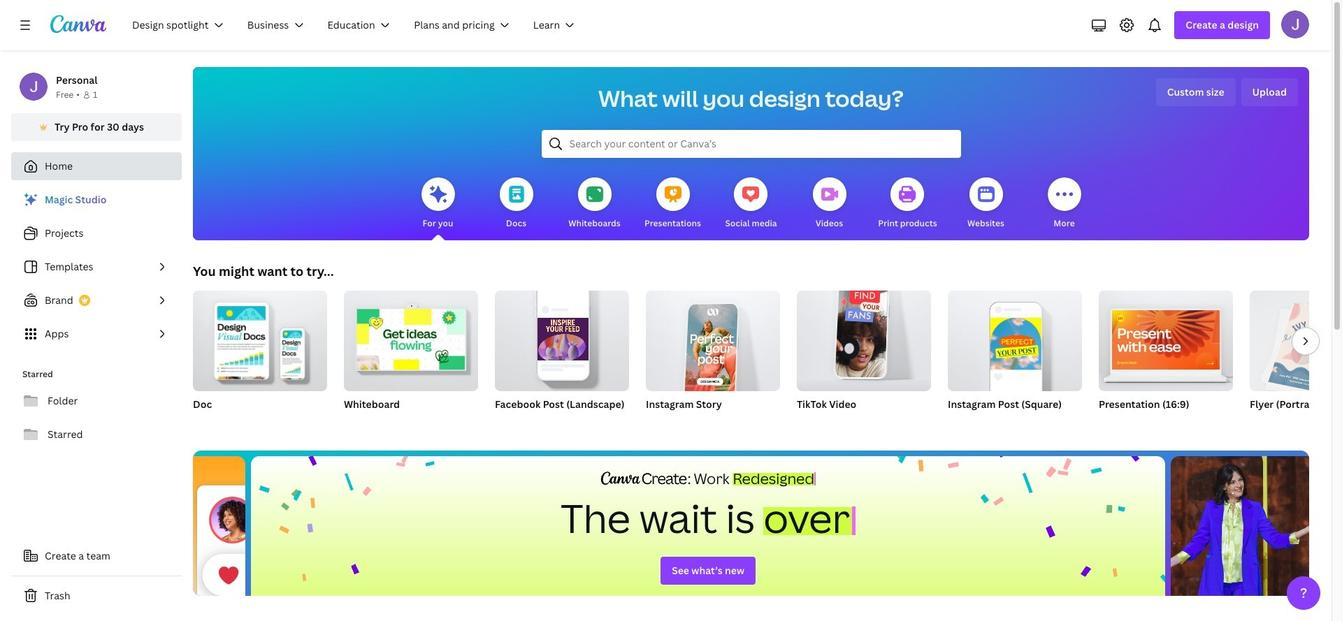 Task type: vqa. For each thing, say whether or not it's contained in the screenshot.
The Projects button
no



Task type: describe. For each thing, give the bounding box(es) containing it.
Search search field
[[569, 131, 933, 157]]



Task type: locate. For each thing, give the bounding box(es) containing it.
None search field
[[541, 130, 961, 158]]

jacob simon image
[[1281, 10, 1309, 38]]

top level navigation element
[[123, 11, 590, 39]]

group
[[797, 282, 931, 429], [797, 282, 931, 391], [193, 291, 327, 429], [193, 291, 327, 391], [344, 291, 478, 429], [344, 291, 478, 391], [495, 291, 629, 429], [495, 291, 629, 391], [646, 291, 780, 429], [646, 291, 780, 400], [948, 291, 1082, 429], [948, 291, 1082, 391], [1099, 291, 1233, 429], [1099, 291, 1233, 391], [1250, 291, 1342, 429], [1250, 291, 1342, 391]]

list
[[11, 186, 182, 348]]



